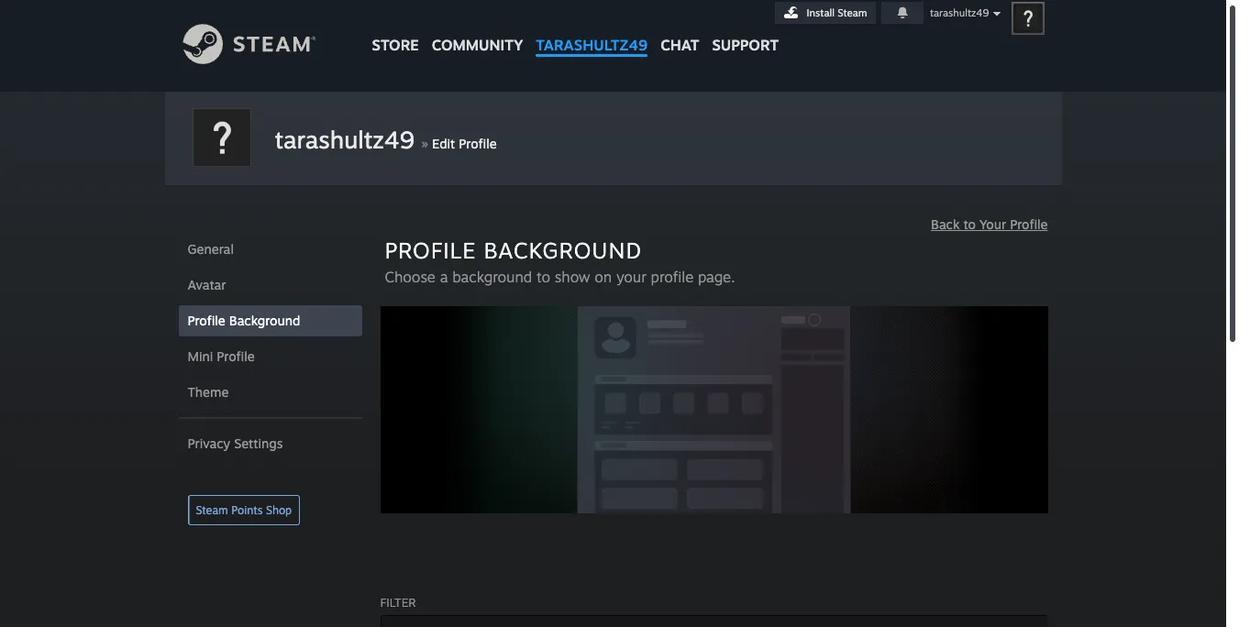 Task type: vqa. For each thing, say whether or not it's contained in the screenshot.
the top to
yes



Task type: describe. For each thing, give the bounding box(es) containing it.
back to your profile link
[[931, 217, 1048, 232]]

a
[[440, 268, 448, 286]]

background for profile background choose a background to show on your profile page.
[[484, 237, 642, 264]]

your
[[980, 217, 1007, 232]]

on
[[595, 268, 612, 286]]

back
[[931, 217, 960, 232]]

background for profile background
[[229, 313, 300, 328]]

profile inside "tarashultz49 » edit profile"
[[459, 136, 497, 151]]

1 vertical spatial tarashultz49 link
[[275, 125, 415, 154]]

steam points shop link
[[188, 495, 300, 526]]

tarashultz49 » edit profile
[[275, 125, 497, 154]]

background
[[453, 268, 532, 286]]

1 vertical spatial steam
[[196, 504, 228, 518]]

choose
[[385, 268, 436, 286]]

privacy
[[188, 436, 230, 451]]

your
[[617, 268, 647, 286]]

0 horizontal spatial tarashultz49
[[275, 125, 415, 154]]

profile right your at the right top of page
[[1010, 217, 1048, 232]]

0 vertical spatial to
[[964, 217, 976, 232]]

show
[[555, 268, 590, 286]]

profile inside "link"
[[217, 349, 255, 364]]

store
[[372, 36, 419, 54]]

chat link
[[654, 0, 706, 59]]

mini profile link
[[178, 341, 362, 373]]

profile background link
[[178, 306, 362, 337]]

filter
[[380, 595, 416, 610]]

support
[[712, 36, 779, 54]]

install steam link
[[775, 2, 876, 24]]

store link
[[366, 0, 425, 63]]

install
[[807, 6, 835, 19]]



Task type: locate. For each thing, give the bounding box(es) containing it.
profile down avatar
[[188, 313, 226, 328]]

install steam
[[807, 6, 868, 19]]

community link
[[425, 0, 530, 63]]

tarashultz49 link left chat on the top right of the page
[[530, 0, 654, 63]]

0 vertical spatial tarashultz49
[[930, 6, 989, 19]]

background up the show
[[484, 237, 642, 264]]

community
[[432, 36, 523, 54]]

privacy settings link
[[178, 429, 362, 460]]

privacy settings
[[188, 436, 283, 451]]

tarashultz49 inside tarashultz49 link
[[536, 36, 648, 54]]

shop
[[266, 504, 292, 518]]

0 vertical spatial tarashultz49 link
[[530, 0, 654, 63]]

to left the show
[[537, 268, 551, 286]]

edit
[[432, 136, 455, 151]]

profile inside profile background choose a background to show on your profile page.
[[385, 237, 477, 264]]

steam points shop
[[196, 504, 292, 518]]

steam left the points
[[196, 504, 228, 518]]

profile up a
[[385, 237, 477, 264]]

steam right 'install'
[[838, 6, 868, 19]]

1 horizontal spatial tarashultz49 link
[[530, 0, 654, 63]]

0 vertical spatial steam
[[838, 6, 868, 19]]

1 horizontal spatial to
[[964, 217, 976, 232]]

background
[[484, 237, 642, 264], [229, 313, 300, 328]]

chat
[[661, 36, 700, 54]]

tarashultz49
[[930, 6, 989, 19], [536, 36, 648, 54], [275, 125, 415, 154]]

0 horizontal spatial steam
[[196, 504, 228, 518]]

theme link
[[178, 377, 362, 408]]

profile
[[651, 268, 694, 286]]

0 horizontal spatial tarashultz49 link
[[275, 125, 415, 154]]

page.
[[698, 268, 735, 286]]

edit profile link
[[432, 136, 497, 151]]

settings
[[234, 436, 283, 451]]

0 vertical spatial background
[[484, 237, 642, 264]]

to left your at the right top of page
[[964, 217, 976, 232]]

mini
[[188, 349, 213, 364]]

general
[[188, 241, 234, 257]]

theme
[[188, 384, 229, 400]]

profile right mini
[[217, 349, 255, 364]]

0 horizontal spatial background
[[229, 313, 300, 328]]

tarashultz49 link
[[530, 0, 654, 63], [275, 125, 415, 154]]

to inside profile background choose a background to show on your profile page.
[[537, 268, 551, 286]]

points
[[231, 504, 263, 518]]

profile right edit at the top left
[[459, 136, 497, 151]]

1 horizontal spatial background
[[484, 237, 642, 264]]

support link
[[706, 0, 786, 59]]

back to your profile
[[931, 217, 1048, 232]]

None text field
[[380, 615, 1048, 628]]

2 vertical spatial tarashultz49
[[275, 125, 415, 154]]

profile
[[459, 136, 497, 151], [1010, 217, 1048, 232], [385, 237, 477, 264], [188, 313, 226, 328], [217, 349, 255, 364]]

1 vertical spatial background
[[229, 313, 300, 328]]

to
[[964, 217, 976, 232], [537, 268, 551, 286]]

general link
[[178, 234, 362, 265]]

»
[[421, 134, 428, 152]]

2 horizontal spatial tarashultz49
[[930, 6, 989, 19]]

1 vertical spatial tarashultz49
[[536, 36, 648, 54]]

0 horizontal spatial to
[[537, 268, 551, 286]]

steam
[[838, 6, 868, 19], [196, 504, 228, 518]]

avatar
[[188, 277, 226, 293]]

tarashultz49 link left »
[[275, 125, 415, 154]]

1 vertical spatial to
[[537, 268, 551, 286]]

avatar link
[[178, 270, 362, 301]]

mini profile
[[188, 349, 255, 364]]

background down avatar link
[[229, 313, 300, 328]]

1 horizontal spatial steam
[[838, 6, 868, 19]]

profile background
[[188, 313, 300, 328]]

background inside profile background choose a background to show on your profile page.
[[484, 237, 642, 264]]

1 horizontal spatial tarashultz49
[[536, 36, 648, 54]]

profile background choose a background to show on your profile page.
[[385, 237, 735, 286]]



